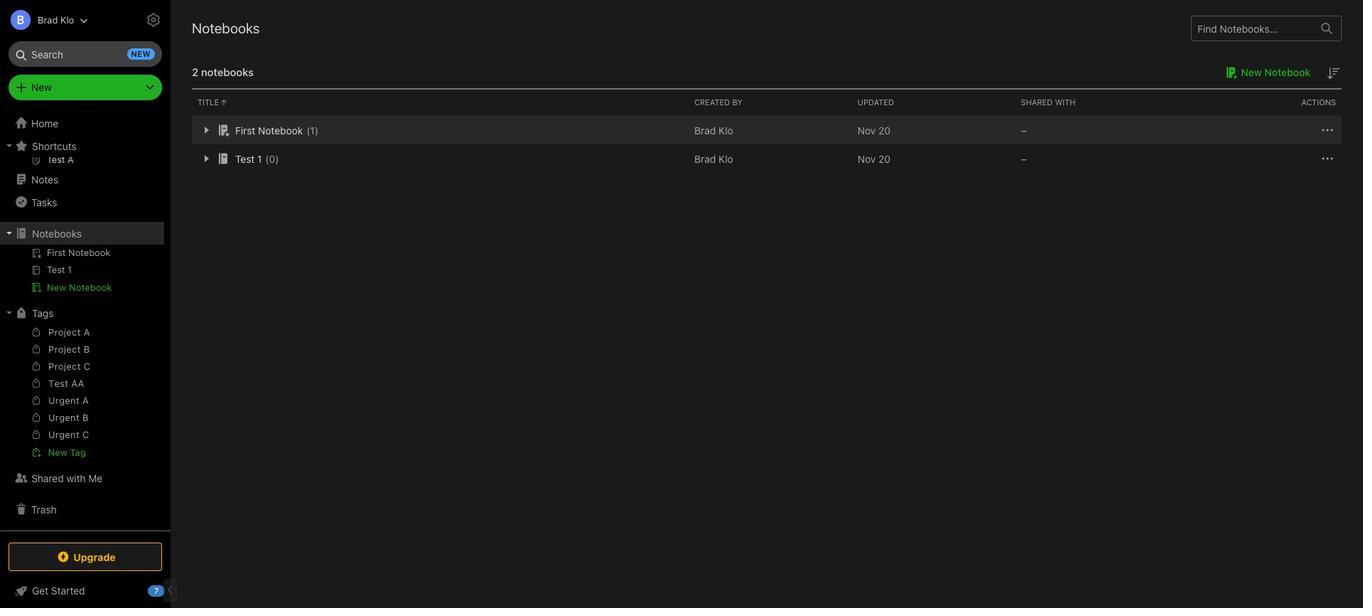 Task type: vqa. For each thing, say whether or not it's contained in the screenshot.
sort options "field"
no



Task type: locate. For each thing, give the bounding box(es) containing it.
project for project c
[[48, 360, 81, 372]]

0 vertical spatial 20
[[879, 124, 891, 136]]

1 right first
[[310, 124, 315, 136]]

2 more actions field from the top
[[1320, 150, 1337, 167]]

2 vertical spatial brad klo
[[695, 153, 734, 165]]

1 left 0 at the left of the page
[[257, 153, 262, 165]]

2 vertical spatial notebook
[[69, 282, 112, 293]]

updated
[[858, 97, 895, 107]]

1 vertical spatial urgent
[[48, 412, 80, 423]]

0 vertical spatial c
[[84, 360, 91, 372]]

sort options image
[[1326, 65, 1343, 82]]

20 inside test 1 row
[[879, 153, 891, 165]]

)
[[315, 124, 319, 136], [275, 153, 279, 165]]

1 vertical spatial 20
[[879, 153, 891, 165]]

more actions image inside first notebook row
[[1320, 122, 1337, 139]]

urgent down urgent b
[[48, 429, 80, 440]]

0 vertical spatial nov 20
[[858, 124, 891, 136]]

20 inside first notebook row
[[879, 124, 891, 136]]

notebook up actions button
[[1265, 66, 1311, 78]]

1 vertical spatial b
[[83, 412, 89, 423]]

new notebook group
[[0, 245, 164, 302]]

) for first notebook ( 1 )
[[315, 124, 319, 136]]

1 horizontal spatial notebooks
[[192, 20, 260, 36]]

brad inside the account field
[[38, 14, 58, 25]]

a
[[84, 326, 90, 338], [83, 394, 89, 406]]

a down test aa link
[[83, 394, 89, 406]]

1 vertical spatial project
[[48, 343, 81, 355]]

klo down first notebook row
[[719, 153, 734, 165]]

more actions image for first notebook ( 1 )
[[1320, 122, 1337, 139]]

2
[[192, 65, 198, 78]]

20 for test 1 ( 0 )
[[879, 153, 891, 165]]

2 nov from the top
[[858, 153, 876, 165]]

new notebook button
[[1222, 64, 1311, 81], [0, 279, 164, 296]]

notebooks up the notebooks
[[192, 20, 260, 36]]

1 vertical spatial new notebook
[[47, 282, 112, 293]]

notebook inside row
[[258, 124, 303, 136]]

Help and Learning task checklist field
[[0, 580, 171, 602]]

more actions field inside test 1 row
[[1320, 150, 1337, 167]]

1 vertical spatial nov
[[858, 153, 876, 165]]

notebooks
[[192, 20, 260, 36], [32, 227, 82, 239]]

1 vertical spatial more actions field
[[1320, 150, 1337, 167]]

2 horizontal spatial notebook
[[1265, 66, 1311, 78]]

1 horizontal spatial test
[[235, 153, 255, 165]]

b down urgent a link
[[83, 412, 89, 423]]

brad
[[38, 14, 58, 25], [695, 124, 716, 136], [695, 153, 716, 165]]

( down first notebook ( 1 )
[[266, 153, 269, 165]]

1 urgent from the top
[[48, 394, 80, 406]]

0 horizontal spatial new notebook button
[[0, 279, 164, 296]]

project for project b
[[48, 343, 81, 355]]

0 vertical spatial more actions field
[[1320, 121, 1337, 139]]

urgent inside "link"
[[48, 412, 80, 423]]

me
[[88, 472, 103, 484]]

2 vertical spatial klo
[[719, 153, 734, 165]]

1 horizontal spatial (
[[307, 124, 310, 136]]

nov 20 inside test 1 row
[[858, 153, 891, 165]]

(
[[307, 124, 310, 136], [266, 153, 269, 165]]

urgent
[[48, 394, 80, 406], [48, 412, 80, 423], [48, 429, 80, 440]]

notebooks element
[[171, 0, 1364, 608]]

new left the tag at the bottom left
[[48, 447, 67, 458]]

project up test aa
[[48, 360, 81, 372]]

1 vertical spatial 1
[[257, 153, 262, 165]]

notes link
[[0, 168, 164, 191]]

notes
[[49, 138, 74, 149], [31, 173, 58, 185]]

upgrade button
[[9, 543, 162, 571]]

0 horizontal spatial notebooks
[[32, 227, 82, 239]]

test left aa
[[48, 377, 69, 389]]

1 vertical spatial klo
[[719, 124, 734, 136]]

0 vertical spatial test
[[235, 153, 255, 165]]

) for test 1 ( 0 )
[[275, 153, 279, 165]]

notebooks down tasks
[[32, 227, 82, 239]]

notebook up 0 at the left of the page
[[258, 124, 303, 136]]

notes inside group
[[49, 138, 74, 149]]

– for test 1 ( 0 )
[[1022, 153, 1027, 165]]

brad klo inside first notebook row
[[695, 124, 734, 136]]

new notebook button up actions button
[[1222, 64, 1311, 81]]

title button
[[192, 90, 689, 115]]

–
[[1022, 124, 1027, 136], [1022, 153, 1027, 165]]

recent notes group
[[0, 51, 164, 174]]

1 vertical spatial )
[[275, 153, 279, 165]]

1 vertical spatial –
[[1022, 153, 1027, 165]]

urgent down test aa
[[48, 394, 80, 406]]

a up project b link
[[84, 326, 90, 338]]

20
[[879, 124, 891, 136], [879, 153, 891, 165]]

2 project from the top
[[48, 343, 81, 355]]

with
[[1056, 97, 1076, 107]]

tree containing home
[[0, 28, 171, 530]]

0 vertical spatial 1
[[310, 124, 315, 136]]

( inside first notebook row
[[307, 124, 310, 136]]

recent
[[16, 138, 46, 149]]

recent notes
[[16, 138, 74, 149]]

0 vertical spatial –
[[1022, 124, 1027, 136]]

c down project b link
[[84, 360, 91, 372]]

1 horizontal spatial new notebook button
[[1222, 64, 1311, 81]]

1 vertical spatial nov 20
[[858, 153, 891, 165]]

project c link
[[0, 358, 164, 375]]

2 more actions image from the top
[[1320, 150, 1337, 167]]

2 nov 20 from the top
[[858, 153, 891, 165]]

actions button
[[1179, 90, 1343, 115]]

test
[[235, 153, 255, 165], [48, 377, 69, 389]]

tree
[[0, 28, 171, 530]]

1 vertical spatial brad
[[695, 124, 716, 136]]

test 1 row
[[192, 144, 1343, 173]]

klo inside the account field
[[60, 14, 74, 25]]

created
[[695, 97, 730, 107]]

) inside first notebook row
[[315, 124, 319, 136]]

1 vertical spatial notebooks
[[32, 227, 82, 239]]

3 urgent from the top
[[48, 429, 80, 440]]

0 vertical spatial klo
[[60, 14, 74, 25]]

7
[[154, 586, 159, 595]]

b down project a link
[[84, 343, 90, 355]]

shortcuts button
[[0, 134, 164, 157]]

2 urgent from the top
[[48, 412, 80, 423]]

get
[[32, 585, 48, 597]]

test aa
[[48, 377, 84, 389]]

first
[[235, 124, 255, 136]]

project up project b
[[48, 326, 81, 338]]

urgent a
[[48, 394, 89, 406]]

1 – from the top
[[1022, 124, 1027, 136]]

0 horizontal spatial new notebook
[[47, 282, 112, 293]]

test 1 ( 0 )
[[235, 153, 279, 165]]

( inside test 1 row
[[266, 153, 269, 165]]

nov 20 for test 1 ( 0 )
[[858, 153, 891, 165]]

klo up search text box
[[60, 14, 74, 25]]

0 vertical spatial brad klo
[[38, 14, 74, 25]]

0 vertical spatial nov
[[858, 124, 876, 136]]

0 horizontal spatial test
[[48, 377, 69, 389]]

settings image
[[145, 11, 162, 28]]

0 vertical spatial b
[[84, 343, 90, 355]]

brad klo inside test 1 row
[[695, 153, 734, 165]]

home
[[31, 117, 58, 129]]

more actions field for test 1 ( 0 )
[[1320, 150, 1337, 167]]

1 vertical spatial notes
[[31, 173, 58, 185]]

trash
[[31, 503, 57, 515]]

klo
[[60, 14, 74, 25], [719, 124, 734, 136], [719, 153, 734, 165]]

2 20 from the top
[[879, 153, 891, 165]]

1 vertical spatial test
[[48, 377, 69, 389]]

0 vertical spatial project
[[48, 326, 81, 338]]

aa
[[71, 377, 84, 389]]

expand tags image
[[4, 307, 15, 319]]

1 vertical spatial notebook
[[258, 124, 303, 136]]

c for urgent c
[[83, 429, 89, 440]]

brad inside test 1 row
[[695, 153, 716, 165]]

– inside test 1 row
[[1022, 153, 1027, 165]]

2 vertical spatial urgent
[[48, 429, 80, 440]]

tag
[[70, 447, 86, 458]]

new
[[1242, 66, 1263, 78], [31, 81, 52, 93], [47, 282, 66, 293], [48, 447, 67, 458]]

klo for first notebook ( 1 )
[[719, 124, 734, 136]]

0 vertical spatial )
[[315, 124, 319, 136]]

notes down home at top
[[49, 138, 74, 149]]

new inside group
[[47, 282, 66, 293]]

klo down 'created by'
[[719, 124, 734, 136]]

nov inside test 1 row
[[858, 153, 876, 165]]

group
[[0, 324, 164, 466]]

brad for test 1 ( 0 )
[[695, 153, 716, 165]]

1 horizontal spatial notebook
[[258, 124, 303, 136]]

1 20 from the top
[[879, 124, 891, 136]]

0 horizontal spatial (
[[266, 153, 269, 165]]

more actions image
[[1320, 122, 1337, 139], [1320, 150, 1337, 167]]

project b link
[[0, 341, 164, 358]]

row group
[[192, 116, 1343, 173]]

new notebook button up tags "button"
[[0, 279, 164, 296]]

0 vertical spatial notes
[[49, 138, 74, 149]]

nov inside first notebook row
[[858, 124, 876, 136]]

( for 1
[[307, 124, 310, 136]]

klo inside first notebook row
[[719, 124, 734, 136]]

nov 20 inside first notebook row
[[858, 124, 891, 136]]

brad klo for first notebook ( 1 )
[[695, 124, 734, 136]]

arrow image
[[198, 150, 215, 167]]

new up home at top
[[31, 81, 52, 93]]

– inside first notebook row
[[1022, 124, 1027, 136]]

1 nov 20 from the top
[[858, 124, 891, 136]]

1 vertical spatial brad klo
[[695, 124, 734, 136]]

more actions field inside first notebook row
[[1320, 121, 1337, 139]]

created by button
[[689, 90, 853, 115]]

0 vertical spatial a
[[84, 326, 90, 338]]

2 vertical spatial project
[[48, 360, 81, 372]]

1 nov from the top
[[858, 124, 876, 136]]

1 vertical spatial c
[[83, 429, 89, 440]]

brad klo
[[38, 14, 74, 25], [695, 124, 734, 136], [695, 153, 734, 165]]

1 horizontal spatial 1
[[310, 124, 315, 136]]

b
[[84, 343, 90, 355], [83, 412, 89, 423]]

1 vertical spatial more actions image
[[1320, 150, 1337, 167]]

notes up tasks
[[31, 173, 58, 185]]

new notebook up tags "button"
[[47, 282, 112, 293]]

new notebook up actions button
[[1242, 66, 1311, 78]]

new up actions button
[[1242, 66, 1263, 78]]

1 more actions field from the top
[[1320, 121, 1337, 139]]

2 – from the top
[[1022, 153, 1027, 165]]

shortcuts
[[32, 140, 77, 152]]

c down urgent b "link"
[[83, 429, 89, 440]]

1 horizontal spatial new notebook
[[1242, 66, 1311, 78]]

notebook up tags "button"
[[69, 282, 112, 293]]

– for first notebook ( 1 )
[[1022, 124, 1027, 136]]

shared with me
[[31, 472, 103, 484]]

b inside "link"
[[83, 412, 89, 423]]

created by
[[695, 97, 743, 107]]

nov 20
[[858, 124, 891, 136], [858, 153, 891, 165]]

1 horizontal spatial )
[[315, 124, 319, 136]]

project
[[48, 326, 81, 338], [48, 343, 81, 355], [48, 360, 81, 372]]

nov
[[858, 124, 876, 136], [858, 153, 876, 165]]

1 more actions image from the top
[[1320, 122, 1337, 139]]

test left 0 at the left of the page
[[235, 153, 255, 165]]

1 project from the top
[[48, 326, 81, 338]]

0 horizontal spatial 1
[[257, 153, 262, 165]]

notebook
[[1265, 66, 1311, 78], [258, 124, 303, 136], [69, 282, 112, 293]]

new notebook
[[1242, 66, 1311, 78], [47, 282, 112, 293]]

with
[[66, 472, 86, 484]]

1 vertical spatial (
[[266, 153, 269, 165]]

nov 20 for first notebook ( 1 )
[[858, 124, 891, 136]]

row group inside notebooks element
[[192, 116, 1343, 173]]

) inside test 1 row
[[275, 153, 279, 165]]

1 vertical spatial new notebook button
[[0, 279, 164, 296]]

by
[[733, 97, 743, 107]]

urgent down urgent a
[[48, 412, 80, 423]]

( for 0
[[266, 153, 269, 165]]

new up tags
[[47, 282, 66, 293]]

0 vertical spatial brad
[[38, 14, 58, 25]]

0 horizontal spatial notebook
[[69, 282, 112, 293]]

0 vertical spatial (
[[307, 124, 310, 136]]

( right first
[[307, 124, 310, 136]]

test inside row
[[235, 153, 255, 165]]

more actions image inside test 1 row
[[1320, 150, 1337, 167]]

klo for test 1 ( 0 )
[[719, 153, 734, 165]]

b for urgent b
[[83, 412, 89, 423]]

0 vertical spatial more actions image
[[1320, 122, 1337, 139]]

More actions field
[[1320, 121, 1337, 139], [1320, 150, 1337, 167]]

row group containing first notebook
[[192, 116, 1343, 173]]

1 vertical spatial a
[[83, 394, 89, 406]]

shared
[[1022, 97, 1053, 107]]

klo inside test 1 row
[[719, 153, 734, 165]]

0 horizontal spatial )
[[275, 153, 279, 165]]

0 vertical spatial urgent
[[48, 394, 80, 406]]

first notebook ( 1 )
[[235, 124, 319, 136]]

brad inside first notebook row
[[695, 124, 716, 136]]

3 project from the top
[[48, 360, 81, 372]]

2 vertical spatial brad
[[695, 153, 716, 165]]

project down the project a
[[48, 343, 81, 355]]

nov for test 1 ( 0 )
[[858, 153, 876, 165]]

1
[[310, 124, 315, 136], [257, 153, 262, 165]]

0 vertical spatial new notebook
[[1242, 66, 1311, 78]]

first notebook row
[[192, 116, 1343, 144]]

0 vertical spatial notebooks
[[192, 20, 260, 36]]

c
[[84, 360, 91, 372], [83, 429, 89, 440]]



Task type: describe. For each thing, give the bounding box(es) containing it.
updated button
[[853, 90, 1016, 115]]

project a
[[48, 326, 90, 338]]

test for test 1 ( 0 )
[[235, 153, 255, 165]]

0 vertical spatial new notebook button
[[1222, 64, 1311, 81]]

b for project b
[[84, 343, 90, 355]]

get started
[[32, 585, 85, 597]]

20 for first notebook ( 1 )
[[879, 124, 891, 136]]

title
[[198, 97, 219, 107]]

urgent c link
[[0, 426, 164, 444]]

more actions field for first notebook ( 1 )
[[1320, 121, 1337, 139]]

brad klo inside the account field
[[38, 14, 74, 25]]

nov for first notebook ( 1 )
[[858, 124, 876, 136]]

test aa link
[[0, 375, 164, 393]]

project a link
[[0, 324, 164, 341]]

new notebook inside group
[[47, 282, 112, 293]]

c for project c
[[84, 360, 91, 372]]

1 inside test 1 row
[[257, 153, 262, 165]]

trash link
[[0, 498, 164, 521]]

urgent b
[[48, 412, 89, 423]]

Find Notebooks… text field
[[1193, 17, 1313, 40]]

0
[[269, 153, 275, 165]]

new tag button
[[0, 444, 164, 461]]

Sort field
[[1326, 64, 1343, 82]]

new search field
[[18, 41, 155, 67]]

home link
[[0, 112, 171, 134]]

upgrade
[[73, 551, 116, 563]]

test for test aa
[[48, 377, 69, 389]]

urgent for urgent a
[[48, 394, 80, 406]]

project c
[[48, 360, 91, 372]]

2 notebooks
[[192, 65, 254, 78]]

urgent a link
[[0, 392, 164, 410]]

actions
[[1302, 97, 1337, 107]]

new
[[131, 49, 151, 58]]

tags
[[32, 307, 54, 319]]

new inside 'popup button'
[[31, 81, 52, 93]]

Search text field
[[18, 41, 152, 67]]

new tag
[[48, 447, 86, 458]]

urgent b link
[[0, 409, 164, 427]]

new inside notebooks element
[[1242, 66, 1263, 78]]

tasks
[[31, 196, 57, 208]]

group containing project a
[[0, 324, 164, 466]]

started
[[51, 585, 85, 597]]

new button
[[9, 75, 162, 100]]

new notebook inside notebooks element
[[1242, 66, 1311, 78]]

0 vertical spatial notebook
[[1265, 66, 1311, 78]]

shared
[[31, 472, 64, 484]]

more actions image for test 1 ( 0 )
[[1320, 150, 1337, 167]]

brad klo for test 1 ( 0 )
[[695, 153, 734, 165]]

brad for first notebook ( 1 )
[[695, 124, 716, 136]]

expand notebooks image
[[4, 228, 15, 239]]

shared with me link
[[0, 466, 164, 489]]

new inside button
[[48, 447, 67, 458]]

Account field
[[0, 6, 88, 34]]

project b
[[48, 343, 90, 355]]

project for project a
[[48, 326, 81, 338]]

tags button
[[0, 302, 164, 324]]

a for project a
[[84, 326, 90, 338]]

arrow image
[[198, 122, 215, 139]]

click to collapse image
[[165, 582, 176, 599]]

shared with
[[1022, 97, 1076, 107]]

urgent for urgent c
[[48, 429, 80, 440]]

a for urgent a
[[83, 394, 89, 406]]

urgent c
[[48, 429, 89, 440]]

1 inside first notebook row
[[310, 124, 315, 136]]

notebooks
[[201, 65, 254, 78]]

notebook inside group
[[69, 282, 112, 293]]

notebooks inside tree
[[32, 227, 82, 239]]

tasks button
[[0, 191, 164, 213]]

shared with button
[[1016, 90, 1179, 115]]

urgent for urgent b
[[48, 412, 80, 423]]

notebooks link
[[0, 222, 164, 245]]



